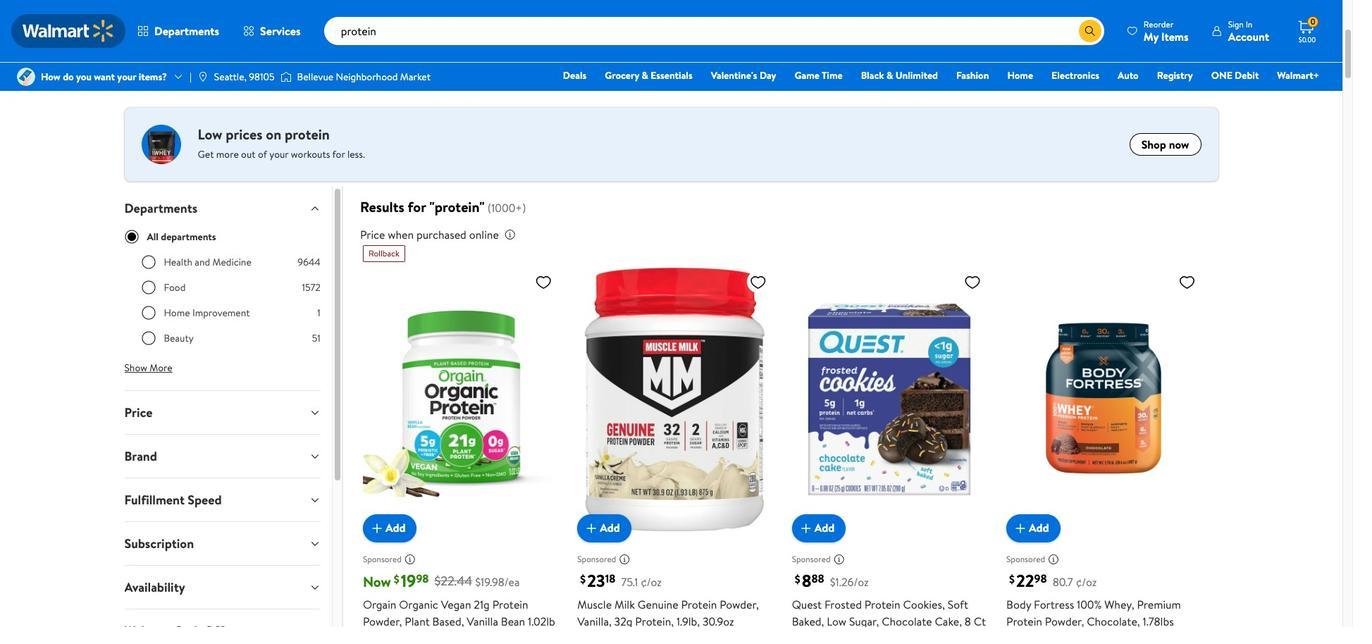 Task type: vqa. For each thing, say whether or not it's contained in the screenshot.
fourth $ from the left
yes



Task type: describe. For each thing, give the bounding box(es) containing it.
add button for orgain organic vegan 21g protein powder, plant based, vanilla bean 1.02lb image
[[363, 514, 417, 543]]

next slide for chipmodule list image
[[1190, 48, 1224, 82]]

whey,
[[1105, 597, 1135, 612]]

electronics
[[1052, 68, 1100, 82]]

2 sponsored from the left
[[578, 554, 616, 566]]

vanilla
[[467, 614, 498, 627]]

orgain organic vegan 21g protein powder, plant based, vanilla bean 1.02lb image
[[363, 268, 558, 531]]

legal information image
[[505, 229, 516, 240]]

powders
[[529, 58, 565, 72]]

fulfillment speed
[[124, 491, 222, 509]]

ct
[[974, 614, 986, 627]]

items?
[[139, 70, 167, 84]]

brand tab
[[113, 435, 332, 478]]

powder for vegan protein powder
[[1298, 58, 1330, 72]]

availability tab
[[113, 566, 332, 609]]

$ for 22
[[1010, 572, 1015, 587]]

protein inside low prices on protein get more out of your workouts for less.
[[285, 125, 330, 144]]

3 sponsored from the left
[[792, 554, 831, 566]]

¢/oz for 23
[[641, 574, 662, 590]]

fulfillment speed tab
[[113, 479, 332, 522]]

under $10 link
[[232, 51, 298, 79]]

cookies,
[[903, 597, 945, 612]]

deals link
[[557, 68, 593, 83]]

protein inside $ 8 88 $1.26/oz quest frosted protein cookies, soft baked, low sugar, chocolate cake, 8 ct
[[865, 597, 901, 612]]

premium
[[1138, 597, 1181, 612]]

vegan inside now $ 19 98 $22.44 $19.98/ea orgain organic vegan 21g protein powder, plant based, vanilla bean 1.02lb
[[441, 597, 471, 612]]

0
[[1311, 16, 1316, 28]]

all departments option group
[[141, 255, 321, 357]]

100%
[[1077, 597, 1102, 612]]

services
[[260, 23, 301, 39]]

price when purchased online
[[360, 227, 499, 243]]

walmart+
[[1278, 68, 1320, 82]]

|
[[190, 70, 192, 84]]

add to cart image for quest frosted protein cookies, soft baked, low sugar, chocolate cake, 8 ct image
[[798, 520, 815, 537]]

availability button
[[113, 566, 332, 609]]

vanilla,
[[578, 614, 612, 627]]

one debit link
[[1205, 68, 1266, 83]]

1.9lb,
[[677, 614, 700, 627]]

black
[[861, 68, 884, 82]]

0 vertical spatial 8
[[802, 569, 812, 593]]

$0.00
[[1299, 35, 1316, 44]]

add for quest frosted protein cookies, soft baked, low sugar, chocolate cake, 8 ct image
[[815, 521, 835, 536]]

bean
[[501, 614, 525, 627]]

my
[[1144, 29, 1159, 44]]

quest inside $ 8 88 $1.26/oz quest frosted protein cookies, soft baked, low sugar, chocolate cake, 8 ct
[[792, 597, 822, 612]]

protein for whey
[[1142, 58, 1173, 72]]

departments tab
[[113, 187, 332, 230]]

in-
[[151, 9, 163, 23]]

debit
[[1235, 68, 1259, 82]]

seattle,
[[214, 70, 247, 84]]

search icon image
[[1085, 25, 1096, 37]]

reorder
[[1144, 18, 1174, 30]]

out
[[241, 147, 256, 162]]

18
[[605, 571, 616, 587]]

protein shakes link
[[395, 51, 479, 79]]

premier protein link
[[752, 51, 842, 79]]

quest link
[[1050, 51, 1099, 79]]

2 new from the left
[[178, 58, 198, 72]]

speed
[[188, 491, 222, 509]]

98 inside $ 22 98 80.7 ¢/oz body fortress 100% whey, premium protein powder, chocolate, 1.78lb
[[1035, 571, 1047, 587]]

All departments radio
[[124, 230, 139, 244]]

home improvement
[[164, 306, 250, 320]]

fulfillment
[[124, 491, 185, 509]]

soft
[[948, 597, 969, 612]]

purchased
[[417, 227, 467, 243]]

ad disclaimer and feedback image for 18
[[619, 554, 630, 565]]

medicine
[[213, 255, 252, 269]]

price button
[[113, 391, 332, 434]]

$22.44
[[435, 573, 472, 590]]

equate protein link
[[848, 51, 933, 79]]

add for muscle milk genuine protein powder, vanilla, 32g protein, 1.9lb, 30.9oz image
[[600, 521, 620, 536]]

one
[[1212, 68, 1233, 82]]

0 vertical spatial departments
[[154, 23, 219, 39]]

Walmart Site-Wide search field
[[324, 17, 1105, 45]]

32g
[[615, 614, 633, 627]]

black & unlimited
[[861, 68, 938, 82]]

sort
[[1069, 8, 1090, 24]]

protein powders
[[496, 58, 565, 72]]

time
[[822, 68, 843, 82]]

protein inside $ 22 98 80.7 ¢/oz body fortress 100% whey, premium protein powder, chocolate, 1.78lb
[[1007, 614, 1043, 627]]

premier protein
[[763, 58, 831, 72]]

ad disclaimer and feedback image for 19
[[405, 554, 416, 565]]

whey
[[1115, 58, 1139, 72]]

vegan protein powder link
[[1224, 51, 1341, 79]]

0 vertical spatial departments button
[[125, 14, 231, 48]]

brand button
[[113, 435, 332, 478]]

fulfillment speed button
[[113, 479, 332, 522]]

less.
[[347, 147, 365, 162]]

protein powders link
[[484, 51, 577, 79]]

market
[[400, 70, 431, 84]]

protein shakes
[[406, 58, 467, 72]]

add button for muscle milk genuine protein powder, vanilla, 32g protein, 1.9lb, 30.9oz image
[[578, 514, 632, 543]]

$ for 8
[[795, 572, 801, 587]]

walmart+ link
[[1271, 68, 1326, 83]]

game
[[795, 68, 820, 82]]

$ 8 88 $1.26/oz quest frosted protein cookies, soft baked, low sugar, chocolate cake, 8 ct
[[792, 569, 986, 627]]

powder, for $
[[363, 614, 402, 627]]

sign in to add to favorites list, quest frosted protein cookies, soft baked, low sugar, chocolate cake, 8 ct image
[[965, 274, 981, 291]]

add button for quest frosted protein cookies, soft baked, low sugar, chocolate cake, 8 ct image
[[792, 514, 846, 543]]

protein inside now $ 19 98 $22.44 $19.98/ea orgain organic vegan 21g protein powder, plant based, vanilla bean 1.02lb
[[493, 597, 528, 612]]

get
[[198, 147, 214, 162]]

$ 23 18 75.1 ¢/oz muscle milk genuine protein powder, vanilla, 32g protein, 1.9lb, 30.9oz
[[578, 569, 759, 627]]

auto link
[[1112, 68, 1145, 83]]

improvement
[[192, 306, 250, 320]]

muscle milk genuine protein powder, vanilla, 32g protein, 1.9lb, 30.9oz image
[[578, 268, 772, 531]]

low inside $ 8 88 $1.26/oz quest frosted protein cookies, soft baked, low sugar, chocolate cake, 8 ct
[[827, 614, 847, 627]]

75.1
[[621, 574, 638, 590]]

genuine
[[638, 597, 679, 612]]

new for new in protein
[[314, 58, 334, 72]]

4 sponsored from the left
[[1007, 554, 1046, 566]]

sign in account
[[1229, 18, 1270, 44]]

add for body fortress 100% whey, premium protein powder, chocolate, 1.78lbs (packaging may vary) image
[[1029, 521, 1050, 536]]

under
[[243, 58, 270, 72]]

milk
[[615, 597, 635, 612]]

1 vertical spatial 8
[[965, 614, 971, 627]]

whey protein powder
[[1115, 58, 1207, 72]]

auto
[[1118, 68, 1139, 82]]

fortress
[[1034, 597, 1075, 612]]

body
[[1007, 597, 1032, 612]]

on
[[266, 125, 281, 144]]



Task type: locate. For each thing, give the bounding box(es) containing it.
quest
[[1061, 58, 1087, 72], [792, 597, 822, 612]]

& right grocery
[[642, 68, 649, 82]]

shakes
[[440, 58, 467, 72]]

game time link
[[789, 68, 849, 83]]

show more button
[[113, 357, 184, 379]]

optimum nutrition link
[[939, 51, 1044, 79]]

0 horizontal spatial for
[[332, 147, 345, 162]]

$ left the 19
[[394, 572, 400, 587]]

2 horizontal spatial powder,
[[1045, 614, 1085, 627]]

1 horizontal spatial ad disclaimer and feedback image
[[619, 554, 630, 565]]

valentine's day link
[[705, 68, 783, 83]]

1 horizontal spatial for
[[408, 197, 426, 217]]

1 horizontal spatial quest
[[1061, 58, 1087, 72]]

home right the fashion link on the right
[[1008, 68, 1034, 82]]

new left year
[[136, 58, 155, 72]]

subscription inside button
[[521, 9, 574, 23]]

ad disclaimer and feedback image up the 19
[[405, 554, 416, 565]]

0 vertical spatial low
[[198, 125, 222, 144]]

0 vertical spatial subscription
[[521, 9, 574, 23]]

departments button up new year new you
[[125, 14, 231, 48]]

2 add from the left
[[600, 521, 620, 536]]

your
[[117, 70, 136, 84], [270, 147, 289, 162]]

1 vertical spatial low
[[827, 614, 847, 627]]

1 vertical spatial departments button
[[113, 187, 332, 230]]

$ inside now $ 19 98 $22.44 $19.98/ea orgain organic vegan 21g protein powder, plant based, vanilla bean 1.02lb
[[394, 572, 400, 587]]

8 left ct at the right of page
[[965, 614, 971, 627]]

more
[[150, 361, 172, 375]]

price for price when purchased online
[[360, 227, 385, 243]]

& for black
[[887, 68, 894, 82]]

0 horizontal spatial home
[[164, 306, 190, 320]]

4 add from the left
[[1029, 521, 1050, 536]]

low prices on protein. get more out of your workouts for less. shop now image
[[141, 125, 181, 164]]

¢/oz right 75.1
[[641, 574, 662, 590]]

8 up baked,
[[802, 569, 812, 593]]

$ inside $ 22 98 80.7 ¢/oz body fortress 100% whey, premium protein powder, chocolate, 1.78lb
[[1010, 572, 1015, 587]]

$ inside $ 8 88 $1.26/oz quest frosted protein cookies, soft baked, low sugar, chocolate cake, 8 ct
[[795, 572, 801, 587]]

protein inside $ 23 18 75.1 ¢/oz muscle milk genuine protein powder, vanilla, 32g protein, 1.9lb, 30.9oz
[[681, 597, 717, 612]]

protein for vegan
[[1264, 58, 1295, 72]]

1 vertical spatial price
[[124, 404, 153, 422]]

¢/oz for 22
[[1076, 574, 1097, 590]]

add up ad disclaimer and feedback image
[[1029, 521, 1050, 536]]

and
[[195, 255, 210, 269]]

1 vertical spatial vegan
[[441, 597, 471, 612]]

subscription up the powders on the top of page
[[521, 9, 574, 23]]

neighborhood
[[336, 70, 398, 84]]

30.9oz
[[703, 614, 734, 627]]

$ for 23
[[580, 572, 586, 587]]

food
[[164, 281, 186, 295]]

add to cart image for body fortress 100% whey, premium protein powder, chocolate, 1.78lbs (packaging may vary) image
[[1012, 520, 1029, 537]]

2 add to cart image from the left
[[798, 520, 815, 537]]

muscle
[[578, 597, 612, 612]]

0 horizontal spatial vegan
[[441, 597, 471, 612]]

1 powder from the left
[[1175, 58, 1207, 72]]

1 add from the left
[[386, 521, 406, 536]]

$ left 22
[[1010, 572, 1015, 587]]

sign in to add to favorites list, muscle milk genuine protein powder, vanilla, 32g protein, 1.9lb, 30.9oz image
[[750, 274, 767, 291]]

shop now
[[1142, 137, 1190, 152]]

health
[[164, 255, 192, 269]]

grocery & essentials link
[[599, 68, 699, 83]]

ad disclaimer and feedback image up 75.1
[[619, 554, 630, 565]]

add for orgain organic vegan 21g protein powder, plant based, vanilla bean 1.02lb image
[[386, 521, 406, 536]]

add to cart image
[[369, 520, 386, 537], [798, 520, 815, 537]]

0 horizontal spatial add to cart image
[[583, 520, 600, 537]]

1 horizontal spatial &
[[887, 68, 894, 82]]

year
[[158, 58, 176, 72]]

3 add from the left
[[815, 521, 835, 536]]

low up get
[[198, 125, 222, 144]]

1 ¢/oz from the left
[[641, 574, 662, 590]]

in-store button
[[124, 5, 200, 28]]

now
[[363, 572, 391, 591]]

1 vertical spatial your
[[270, 147, 289, 162]]

1 horizontal spatial powder,
[[720, 597, 759, 612]]

0 horizontal spatial price
[[124, 404, 153, 422]]

based,
[[433, 614, 464, 627]]

new in protein link
[[303, 51, 389, 79]]

$ left 23
[[580, 572, 586, 587]]

plant
[[405, 614, 430, 627]]

2 add button from the left
[[578, 514, 632, 543]]

protein snacks
[[674, 58, 735, 72]]

powder, inside now $ 19 98 $22.44 $19.98/ea orgain organic vegan 21g protein powder, plant based, vanilla bean 1.02lb
[[363, 614, 402, 627]]

1 vertical spatial quest
[[792, 597, 822, 612]]

reorder my items
[[1144, 18, 1189, 44]]

add to cart image
[[583, 520, 600, 537], [1012, 520, 1029, 537]]

1 horizontal spatial subscription
[[521, 9, 574, 23]]

availability
[[124, 579, 185, 597]]

valentine's day
[[711, 68, 777, 82]]

protein,
[[635, 614, 674, 627]]

new left you
[[178, 58, 198, 72]]

ad disclaimer and feedback image
[[1048, 554, 1060, 565]]

powder, up 30.9oz
[[720, 597, 759, 612]]

clear search field text image
[[1062, 25, 1074, 36]]

your right "of"
[[270, 147, 289, 162]]

1 horizontal spatial price
[[360, 227, 385, 243]]

add to cart image up now
[[369, 520, 386, 537]]

0 horizontal spatial new
[[136, 58, 155, 72]]

tab
[[113, 610, 332, 627]]

1 add button from the left
[[363, 514, 417, 543]]

store
[[163, 9, 185, 23]]

1
[[318, 306, 321, 320]]

 image left how
[[17, 68, 35, 86]]

& for grocery
[[642, 68, 649, 82]]

add to cart image for orgain organic vegan 21g protein powder, plant based, vanilla bean 1.02lb image
[[369, 520, 386, 537]]

quest frosted protein cookies, soft baked, low sugar, chocolate cake, 8 ct image
[[792, 268, 987, 531]]

one debit
[[1212, 68, 1259, 82]]

sponsored up now
[[363, 554, 402, 566]]

in
[[336, 58, 344, 72]]

1 $ from the left
[[394, 572, 400, 587]]

powder, down orgain
[[363, 614, 402, 627]]

0 horizontal spatial subscription
[[124, 535, 194, 553]]

1 horizontal spatial add to cart image
[[1012, 520, 1029, 537]]

"protein"
[[430, 197, 485, 217]]

registry link
[[1151, 68, 1200, 83]]

1572
[[302, 281, 321, 295]]

departments inside departments tab
[[124, 200, 197, 217]]

sort and filter section element
[[108, 0, 1236, 39]]

subscription tab
[[113, 522, 332, 565]]

0 vertical spatial quest
[[1061, 58, 1087, 72]]

80.7
[[1053, 574, 1074, 590]]

0 horizontal spatial your
[[117, 70, 136, 84]]

9644
[[298, 255, 321, 269]]

whey protein powder link
[[1104, 51, 1219, 79]]

0 horizontal spatial 8
[[802, 569, 812, 593]]

add button up now
[[363, 514, 417, 543]]

2 horizontal spatial  image
[[280, 70, 292, 84]]

price inside dropdown button
[[124, 404, 153, 422]]

$ inside $ 23 18 75.1 ¢/oz muscle milk genuine protein powder, vanilla, 32g protein, 1.9lb, 30.9oz
[[580, 572, 586, 587]]

powder inside "vegan protein powder" link
[[1298, 58, 1330, 72]]

new for new year new you
[[136, 58, 155, 72]]

account
[[1229, 29, 1270, 44]]

low down frosted
[[827, 614, 847, 627]]

add up 18
[[600, 521, 620, 536]]

add to cart image up 23
[[583, 520, 600, 537]]

2 98 from the left
[[1035, 571, 1047, 587]]

add up the 19
[[386, 521, 406, 536]]

price
[[360, 227, 385, 243], [124, 404, 153, 422]]

new left in in the top left of the page
[[314, 58, 334, 72]]

for left "less."
[[332, 147, 345, 162]]

home for home improvement
[[164, 306, 190, 320]]

Search search field
[[324, 17, 1105, 45]]

add to cart image for muscle milk genuine protein powder, vanilla, 32g protein, 1.9lb, 30.9oz image
[[583, 520, 600, 537]]

3 $ from the left
[[795, 572, 801, 587]]

1 vertical spatial home
[[164, 306, 190, 320]]

by
[[1093, 8, 1104, 24]]

powder inside whey protein powder link
[[1175, 58, 1207, 72]]

0 vertical spatial for
[[332, 147, 345, 162]]

& right black
[[887, 68, 894, 82]]

¢/oz inside $ 22 98 80.7 ¢/oz body fortress 100% whey, premium protein powder, chocolate, 1.78lb
[[1076, 574, 1097, 590]]

subscription button
[[494, 5, 589, 28]]

your right want in the left top of the page
[[117, 70, 136, 84]]

quest up baked,
[[792, 597, 822, 612]]

none radio inside all departments option group
[[141, 306, 155, 320]]

equate
[[859, 58, 889, 72]]

how do you want your items?
[[41, 70, 167, 84]]

add button up ad disclaimer and feedback image
[[1007, 514, 1061, 543]]

0 horizontal spatial low
[[198, 125, 222, 144]]

$ 22 98 80.7 ¢/oz body fortress 100% whey, premium protein powder, chocolate, 1.78lb
[[1007, 569, 1181, 627]]

0 horizontal spatial  image
[[17, 68, 35, 86]]

items
[[1162, 29, 1189, 44]]

3 ad disclaimer and feedback image from the left
[[834, 554, 845, 565]]

$19.98/ea
[[475, 574, 520, 590]]

0 horizontal spatial &
[[642, 68, 649, 82]]

add button for body fortress 100% whey, premium protein powder, chocolate, 1.78lbs (packaging may vary) image
[[1007, 514, 1061, 543]]

under $10
[[243, 58, 286, 72]]

1 horizontal spatial home
[[1008, 68, 1034, 82]]

home
[[1008, 68, 1034, 82], [164, 306, 190, 320]]

powder, inside $ 22 98 80.7 ¢/oz body fortress 100% whey, premium protein powder, chocolate, 1.78lb
[[1045, 614, 1085, 627]]

vegan inside "vegan protein powder" link
[[1235, 58, 1262, 72]]

 image right '98105' on the top left
[[280, 70, 292, 84]]

all
[[147, 230, 159, 244]]

sponsored up 88
[[792, 554, 831, 566]]

sign
[[1229, 18, 1244, 30]]

2 add to cart image from the left
[[1012, 520, 1029, 537]]

sponsored up 22
[[1007, 554, 1046, 566]]

health and medicine
[[164, 255, 252, 269]]

2 & from the left
[[887, 68, 894, 82]]

98 left 80.7 on the bottom of the page
[[1035, 571, 1047, 587]]

sign in to add to favorites list, body fortress 100% whey, premium protein powder, chocolate, 1.78lbs (packaging may vary) image
[[1179, 274, 1196, 291]]

0 horizontal spatial ad disclaimer and feedback image
[[405, 554, 416, 565]]

1 horizontal spatial  image
[[197, 71, 209, 82]]

2 horizontal spatial ad disclaimer and feedback image
[[834, 554, 845, 565]]

departments up all in the left top of the page
[[124, 200, 197, 217]]

subscription up availability
[[124, 535, 194, 553]]

valentine's
[[711, 68, 758, 82]]

low prices on protein get more out of your workouts for less.
[[198, 125, 365, 162]]

of
[[258, 147, 267, 162]]

departments
[[161, 230, 216, 244]]

1 horizontal spatial low
[[827, 614, 847, 627]]

ad disclaimer and feedback image
[[405, 554, 416, 565], [619, 554, 630, 565], [834, 554, 845, 565]]

bellevue neighborhood market
[[297, 70, 431, 84]]

subscription
[[521, 9, 574, 23], [124, 535, 194, 553]]

how
[[41, 70, 60, 84]]

1 horizontal spatial your
[[270, 147, 289, 162]]

1 vertical spatial departments
[[124, 200, 197, 217]]

1 add to cart image from the left
[[369, 520, 386, 537]]

0 vertical spatial home
[[1008, 68, 1034, 82]]

4 add button from the left
[[1007, 514, 1061, 543]]

powder, inside $ 23 18 75.1 ¢/oz muscle milk genuine protein powder, vanilla, 32g protein, 1.9lb, 30.9oz
[[720, 597, 759, 612]]

 image
[[17, 68, 35, 86], [280, 70, 292, 84], [197, 71, 209, 82]]

1 98 from the left
[[416, 571, 429, 587]]

home inside home link
[[1008, 68, 1034, 82]]

do
[[63, 70, 74, 84]]

2 $ from the left
[[580, 572, 586, 587]]

¢/oz up 100%
[[1076, 574, 1097, 590]]

your inside low prices on protein get more out of your workouts for less.
[[270, 147, 289, 162]]

1 & from the left
[[642, 68, 649, 82]]

add button up 88
[[792, 514, 846, 543]]

$ left 88
[[795, 572, 801, 587]]

1 new from the left
[[136, 58, 155, 72]]

2 ad disclaimer and feedback image from the left
[[619, 554, 630, 565]]

 image for how
[[17, 68, 35, 86]]

home link
[[1001, 68, 1040, 83]]

you
[[200, 58, 215, 72]]

for up price when purchased online at the top left of the page
[[408, 197, 426, 217]]

sponsored up 23
[[578, 554, 616, 566]]

 image right |
[[197, 71, 209, 82]]

home up beauty
[[164, 306, 190, 320]]

more
[[216, 147, 239, 162]]

0 horizontal spatial ¢/oz
[[641, 574, 662, 590]]

price tab
[[113, 391, 332, 434]]

price for price
[[124, 404, 153, 422]]

workouts
[[291, 147, 330, 162]]

quest down clear search field text icon
[[1061, 58, 1087, 72]]

add to cart image up 22
[[1012, 520, 1029, 537]]

(1000+)
[[488, 200, 526, 216]]

ad disclaimer and feedback image up $1.26/oz
[[834, 554, 845, 565]]

organic
[[399, 597, 438, 612]]

add button up 18
[[578, 514, 632, 543]]

1 vertical spatial for
[[408, 197, 426, 217]]

0 horizontal spatial quest
[[792, 597, 822, 612]]

departments up new year new you
[[154, 23, 219, 39]]

3 new from the left
[[314, 58, 334, 72]]

beauty
[[164, 331, 194, 346]]

sign in to add to favorites list, orgain organic vegan 21g protein powder, plant based, vanilla bean 1.02lb image
[[535, 274, 552, 291]]

1 sponsored from the left
[[363, 554, 402, 566]]

21g
[[474, 597, 490, 612]]

4 $ from the left
[[1010, 572, 1015, 587]]

body fortress 100% whey, premium protein powder, chocolate, 1.78lbs (packaging may vary) image
[[1007, 268, 1202, 531]]

0 vertical spatial price
[[360, 227, 385, 243]]

walmart image
[[23, 20, 114, 42]]

1 add to cart image from the left
[[583, 520, 600, 537]]

1 horizontal spatial add to cart image
[[798, 520, 815, 537]]

chocolate,
[[1087, 614, 1140, 627]]

vegan right one
[[1235, 58, 1262, 72]]

98 inside now $ 19 98 $22.44 $19.98/ea orgain organic vegan 21g protein powder, plant based, vanilla bean 1.02lb
[[416, 571, 429, 587]]

powder, for 22
[[1045, 614, 1085, 627]]

fashion link
[[950, 68, 996, 83]]

optimum
[[950, 58, 991, 72]]

online
[[469, 227, 499, 243]]

3 add button from the left
[[792, 514, 846, 543]]

2 ¢/oz from the left
[[1076, 574, 1097, 590]]

 image for bellevue
[[280, 70, 292, 84]]

protein bars link
[[582, 51, 657, 79]]

powder, down fortress
[[1045, 614, 1085, 627]]

for inside low prices on protein get more out of your workouts for less.
[[332, 147, 345, 162]]

departments button down more
[[113, 187, 332, 230]]

1 ad disclaimer and feedback image from the left
[[405, 554, 416, 565]]

0 horizontal spatial powder,
[[363, 614, 402, 627]]

add up 88
[[815, 521, 835, 536]]

1 horizontal spatial ¢/oz
[[1076, 574, 1097, 590]]

powder for whey protein powder
[[1175, 58, 1207, 72]]

add to cart image up 88
[[798, 520, 815, 537]]

98105
[[249, 70, 275, 84]]

1 horizontal spatial powder
[[1298, 58, 1330, 72]]

None radio
[[141, 255, 155, 269], [141, 281, 155, 295], [141, 331, 155, 346], [141, 255, 155, 269], [141, 281, 155, 295], [141, 331, 155, 346]]

¢/oz inside $ 23 18 75.1 ¢/oz muscle milk genuine protein powder, vanilla, 32g protein, 1.9lb, 30.9oz
[[641, 574, 662, 590]]

black & unlimited link
[[855, 68, 945, 83]]

protein for equate
[[891, 58, 922, 72]]

price up rollback on the top of the page
[[360, 227, 385, 243]]

0 horizontal spatial 98
[[416, 571, 429, 587]]

2 powder from the left
[[1298, 58, 1330, 72]]

shop
[[1142, 137, 1167, 152]]

vegan up based,
[[441, 597, 471, 612]]

1 vertical spatial subscription
[[124, 535, 194, 553]]

 image for seattle,
[[197, 71, 209, 82]]

home for home
[[1008, 68, 1034, 82]]

1 horizontal spatial 98
[[1035, 571, 1047, 587]]

0 horizontal spatial powder
[[1175, 58, 1207, 72]]

price up brand
[[124, 404, 153, 422]]

1 horizontal spatial vegan
[[1235, 58, 1262, 72]]

2 horizontal spatial new
[[314, 58, 334, 72]]

0 horizontal spatial add to cart image
[[369, 520, 386, 537]]

1 horizontal spatial new
[[178, 58, 198, 72]]

home inside all departments option group
[[164, 306, 190, 320]]

deals
[[563, 68, 587, 82]]

0 vertical spatial vegan
[[1235, 58, 1262, 72]]

98 up organic
[[416, 571, 429, 587]]

low inside low prices on protein get more out of your workouts for less.
[[198, 125, 222, 144]]

None radio
[[141, 306, 155, 320]]

subscription button
[[113, 522, 332, 565]]

0 vertical spatial your
[[117, 70, 136, 84]]

seattle, 98105
[[214, 70, 275, 84]]

1 horizontal spatial 8
[[965, 614, 971, 627]]

subscription inside dropdown button
[[124, 535, 194, 553]]



